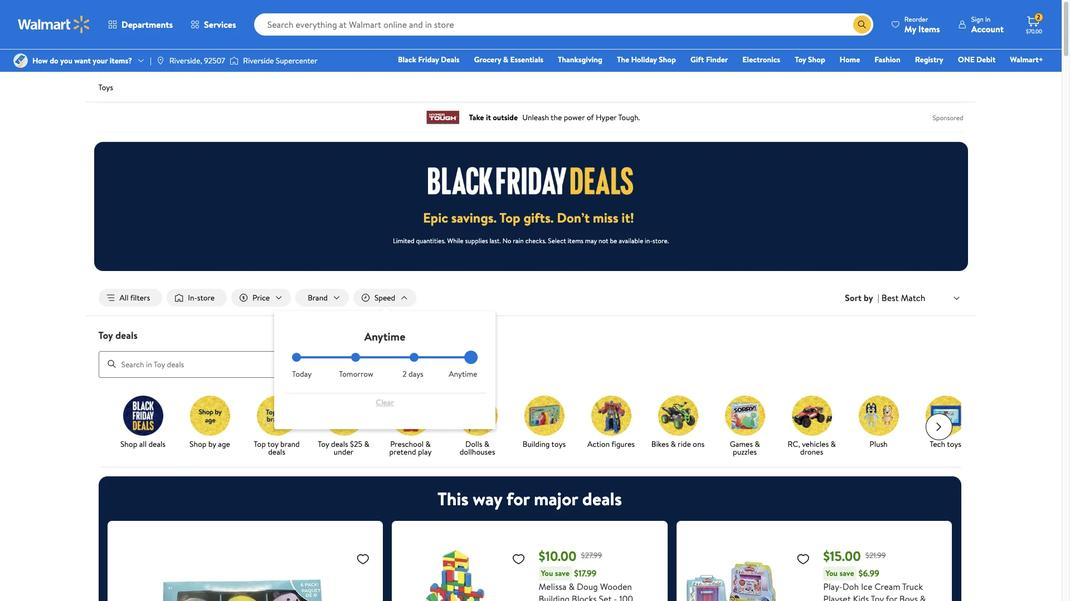 Task type: describe. For each thing, give the bounding box(es) containing it.
clear
[[376, 397, 394, 409]]

toy shop
[[795, 54, 825, 65]]

way
[[473, 487, 502, 511]]

thanksgiving
[[558, 54, 602, 65]]

dolls & dollhouses
[[460, 439, 495, 458]]

grocery & essentials
[[474, 54, 543, 65]]

shop by age link
[[181, 396, 239, 451]]

$10.00
[[539, 547, 577, 566]]

puzzles
[[733, 447, 757, 458]]

none radio inside how fast do you want your order? "option group"
[[410, 353, 419, 362]]

my
[[904, 23, 916, 35]]

all filters button
[[98, 289, 162, 307]]

& inside rc, vehicles & drones
[[831, 439, 836, 450]]

action figures link
[[582, 396, 640, 451]]

walmart+
[[1010, 54, 1043, 65]]

how
[[32, 55, 48, 66]]

plush toys image
[[859, 396, 899, 436]]

sign in account
[[971, 14, 1004, 35]]

no
[[502, 236, 511, 246]]

0 vertical spatial |
[[150, 55, 151, 66]]

toys under 25 dollars image
[[324, 396, 364, 436]]

top toy brand deals link
[[248, 396, 306, 458]]

Walmart Site-Wide search field
[[254, 13, 873, 36]]

toy shop link
[[790, 54, 830, 66]]

all
[[139, 439, 147, 450]]

major
[[534, 487, 578, 511]]

price button
[[231, 289, 291, 307]]

tech toys
[[930, 439, 961, 450]]

$70.00
[[1026, 27, 1042, 35]]

electronics
[[742, 54, 780, 65]]

match
[[901, 292, 925, 304]]

black friday deals link
[[393, 54, 465, 66]]

plush link
[[850, 396, 908, 451]]

shop by age
[[190, 439, 230, 450]]

toys for tech toys
[[947, 439, 961, 450]]

grocery
[[474, 54, 501, 65]]

playset
[[823, 593, 851, 602]]

anytime inside how fast do you want your order? "option group"
[[449, 369, 477, 380]]

sign in to add to favorites list, play-doh ice cream truck playset kids toy for boys & girls ages 3+, includes 20 tools and 5 colors image
[[796, 553, 810, 567]]

preschool toys image
[[390, 396, 431, 436]]

limited
[[393, 236, 414, 246]]

this
[[437, 487, 468, 511]]

Search in Toy deals search field
[[98, 351, 435, 378]]

bikes & ride ons link
[[649, 396, 707, 451]]

items
[[568, 236, 583, 246]]

& inside toy deals $25 & under
[[364, 439, 369, 450]]

today
[[292, 369, 312, 380]]

$10.00 $27.99
[[539, 547, 602, 566]]

black friday deals
[[398, 54, 460, 65]]

best match button
[[879, 291, 963, 306]]

melissa
[[539, 581, 567, 593]]

ride-on toys image
[[658, 396, 698, 436]]

$6.99
[[859, 568, 879, 580]]

account
[[971, 23, 1004, 35]]

you save $17.99 melissa & doug wooden building blocks set - 10
[[539, 568, 633, 602]]

the holiday shop
[[617, 54, 676, 65]]

how fast do you want your order? option group
[[292, 353, 478, 380]]

brand button
[[295, 289, 349, 307]]

& left ride on the bottom of page
[[671, 439, 676, 450]]

Search search field
[[254, 13, 873, 36]]

for inside you save $6.99 play-doh ice cream truck playset kids toy for boys
[[886, 593, 897, 602]]

speed
[[374, 293, 395, 304]]

riverside, 92507
[[169, 55, 225, 66]]

deals inside shop all deals link
[[148, 439, 166, 450]]

$15.00 $21.99
[[823, 547, 886, 566]]

blocks
[[572, 593, 597, 602]]

vehicles
[[802, 439, 829, 450]]

ride
[[678, 439, 691, 450]]

games & puzzles
[[730, 439, 760, 458]]

price
[[252, 293, 270, 304]]

be
[[610, 236, 617, 246]]

deals inside toy deals $25 & under
[[331, 439, 348, 450]]

sponsored
[[933, 113, 963, 122]]

finder
[[706, 54, 728, 65]]

one debit
[[958, 54, 996, 65]]

sign
[[971, 14, 984, 24]]

walmart black friday deals for days image
[[428, 167, 633, 195]]

shop left all
[[120, 439, 137, 450]]

this way for major deals
[[437, 487, 622, 511]]

next slide for chipmodulewithimages list image
[[925, 414, 952, 441]]

you for $10.00
[[541, 568, 553, 579]]

home link
[[835, 54, 865, 66]]

supercenter
[[276, 55, 317, 66]]

you for $15.00
[[825, 568, 838, 579]]

building toys image
[[524, 396, 564, 436]]

it!
[[622, 208, 634, 227]]

building toys link
[[515, 396, 573, 451]]

1 horizontal spatial top
[[500, 208, 520, 227]]

gift finder
[[690, 54, 728, 65]]

sign in to add to favorites list, melissa & doug wooden building blocks set - 100 blocks in 4 colors and 9 shapes - fsc-certified materials image
[[512, 553, 525, 567]]

the
[[617, 54, 629, 65]]

top toy brand deals image
[[257, 396, 297, 436]]

pretend
[[389, 447, 416, 458]]

one debit link
[[953, 54, 1001, 66]]

$15.00 group
[[685, 530, 943, 602]]

essentials
[[510, 54, 543, 65]]

days
[[409, 369, 423, 380]]

limited quantities. while supplies last. no rain checks. select items may not be available in-store.
[[393, 236, 669, 246]]

black
[[398, 54, 416, 65]]

bikes
[[651, 439, 669, 450]]

deals right major
[[582, 487, 622, 511]]

deals inside toy deals search box
[[115, 329, 138, 343]]

under
[[334, 447, 353, 458]]

don't
[[557, 208, 590, 227]]

in
[[985, 14, 990, 24]]

available
[[619, 236, 643, 246]]

Anytime radio
[[469, 353, 478, 362]]

speed button
[[353, 289, 416, 307]]

toy inside you save $6.99 play-doh ice cream truck playset kids toy for boys
[[871, 593, 884, 602]]

best match
[[882, 292, 925, 304]]

0 vertical spatial anytime
[[364, 329, 405, 344]]

92507
[[204, 55, 225, 66]]

Toy deals search field
[[85, 329, 977, 378]]

deals inside top toy brand deals
[[268, 447, 285, 458]]

tomorrow
[[339, 369, 373, 380]]

& inside you save $17.99 melissa & doug wooden building blocks set - 10
[[569, 581, 575, 593]]



Task type: vqa. For each thing, say whether or not it's contained in the screenshot.
IN-STORE on the left of page
yes



Task type: locate. For each thing, give the bounding box(es) containing it.
$21.99
[[865, 551, 886, 562]]

dolls & dollhouses link
[[448, 396, 506, 458]]

reorder
[[904, 14, 928, 24]]

0 horizontal spatial you
[[541, 568, 553, 579]]

1 vertical spatial anytime
[[449, 369, 477, 380]]

1 vertical spatial building
[[539, 593, 570, 602]]

0 horizontal spatial save
[[555, 568, 570, 579]]

walmart image
[[18, 16, 90, 33]]

save up 'doh'
[[839, 568, 854, 579]]

riverside supercenter
[[243, 55, 317, 66]]

save inside you save $17.99 melissa & doug wooden building blocks set - 10
[[555, 568, 570, 579]]

play
[[418, 447, 432, 458]]

registry link
[[910, 54, 948, 66]]

toy deals $25 & under
[[318, 439, 369, 458]]

0 vertical spatial by
[[864, 292, 873, 304]]

toy left under
[[318, 439, 329, 450]]

2 you from the left
[[825, 568, 838, 579]]

store.
[[652, 236, 669, 246]]

0 horizontal spatial top
[[254, 439, 266, 450]]

2 save from the left
[[839, 568, 854, 579]]

dolls
[[465, 439, 482, 450]]

by for shop
[[208, 439, 216, 450]]

& right $25
[[364, 439, 369, 450]]

by right sort
[[864, 292, 873, 304]]

you up melissa
[[541, 568, 553, 579]]

toy right kids
[[871, 593, 884, 602]]

Tomorrow radio
[[351, 353, 360, 362]]

0 horizontal spatial by
[[208, 439, 216, 450]]

& inside games & puzzles
[[755, 439, 760, 450]]

walmart+ link
[[1005, 54, 1048, 66]]

top
[[500, 208, 520, 227], [254, 439, 266, 450]]

& left doug
[[569, 581, 575, 593]]

2 inside 2 $70.00
[[1037, 12, 1040, 22]]

preschool & pretend play link
[[381, 396, 439, 458]]

sort and filter section element
[[85, 280, 977, 316]]

while
[[447, 236, 463, 246]]

2
[[1037, 12, 1040, 22], [402, 369, 407, 380]]

services button
[[182, 11, 245, 38]]

preschool & pretend play
[[389, 439, 432, 458]]

& right dolls
[[484, 439, 489, 450]]

toy
[[795, 54, 806, 65], [98, 329, 113, 343], [318, 439, 329, 450], [871, 593, 884, 602]]

set
[[599, 593, 612, 602]]

1 vertical spatial by
[[208, 439, 216, 450]]

not
[[598, 236, 608, 246]]

for right way
[[506, 487, 530, 511]]

cream
[[875, 581, 900, 593]]

in-store button
[[167, 289, 227, 307]]

dolls and dollhouses image
[[457, 396, 497, 436]]

holiday
[[631, 54, 657, 65]]

1 vertical spatial 2
[[402, 369, 407, 380]]

1 vertical spatial top
[[254, 439, 266, 450]]

1 save from the left
[[555, 568, 570, 579]]

rc, vehicles & drones link
[[783, 396, 841, 458]]

epic
[[423, 208, 448, 227]]

| left best at right
[[877, 292, 879, 304]]

toy inside toy deals $25 & under
[[318, 439, 329, 450]]

 image
[[156, 56, 165, 65]]

2 for 2 $70.00
[[1037, 12, 1040, 22]]

 image
[[13, 54, 28, 68], [230, 55, 238, 66]]

you inside you save $6.99 play-doh ice cream truck playset kids toy for boys
[[825, 568, 838, 579]]

0 horizontal spatial |
[[150, 55, 151, 66]]

deals
[[115, 329, 138, 343], [148, 439, 166, 450], [331, 439, 348, 450], [268, 447, 285, 458], [582, 487, 622, 511]]

shop all deals image
[[123, 396, 163, 436]]

you up play- at the right of the page
[[825, 568, 838, 579]]

search icon image
[[858, 20, 866, 29]]

in-store
[[188, 293, 215, 304]]

tech toys link
[[916, 396, 974, 451]]

building left 'blocks'
[[539, 593, 570, 602]]

toys down building toys 'image'
[[551, 439, 566, 450]]

top inside top toy brand deals
[[254, 439, 266, 450]]

| right 'items?'
[[150, 55, 151, 66]]

top toy brand deals
[[254, 439, 300, 458]]

want
[[74, 55, 91, 66]]

gift finder link
[[685, 54, 733, 66]]

items
[[918, 23, 940, 35]]

sign in to add to favorites list, squishmallows little plush value box - 5-5in squishmallows 1-5in fuzz a mallow walmart multicolor image
[[356, 553, 370, 567]]

building inside you save $17.99 melissa & doug wooden building blocks set - 10
[[539, 593, 570, 602]]

deals left $25
[[331, 439, 348, 450]]

you inside you save $17.99 melissa & doug wooden building blocks set - 10
[[541, 568, 553, 579]]

1 you from the left
[[541, 568, 553, 579]]

save for $15.00
[[839, 568, 854, 579]]

play-
[[823, 581, 842, 593]]

Today radio
[[292, 353, 301, 362]]

$17.99
[[574, 568, 597, 580]]

1 vertical spatial for
[[886, 593, 897, 602]]

toy for toy deals $25 & under
[[318, 439, 329, 450]]

checks.
[[525, 236, 546, 246]]

action figures image
[[591, 396, 631, 436]]

toys for building toys
[[551, 439, 566, 450]]

deals up the 'search' icon
[[115, 329, 138, 343]]

top up no
[[500, 208, 520, 227]]

shop all deals
[[120, 439, 166, 450]]

brand
[[280, 439, 300, 450]]

shop
[[659, 54, 676, 65], [808, 54, 825, 65], [120, 439, 137, 450], [190, 439, 206, 450]]

anytime down "anytime" radio
[[449, 369, 477, 380]]

& right preschool
[[425, 439, 431, 450]]

by left age
[[208, 439, 216, 450]]

toy for toy deals
[[98, 329, 113, 343]]

& inside preschool & pretend play
[[425, 439, 431, 450]]

1 horizontal spatial 2
[[1037, 12, 1040, 22]]

you save $6.99 play-doh ice cream truck playset kids toy for boys 
[[823, 568, 926, 602]]

1 horizontal spatial anytime
[[449, 369, 477, 380]]

& right grocery
[[503, 54, 508, 65]]

departments
[[121, 18, 173, 31]]

0 vertical spatial for
[[506, 487, 530, 511]]

& right vehicles
[[831, 439, 836, 450]]

tech toys image
[[925, 396, 966, 436]]

all
[[120, 293, 128, 304]]

None range field
[[292, 357, 478, 359]]

1 horizontal spatial by
[[864, 292, 873, 304]]

wooden
[[600, 581, 632, 593]]

0 horizontal spatial 2
[[402, 369, 407, 380]]

games and puzzles image
[[725, 396, 765, 436]]

& right "games"
[[755, 439, 760, 450]]

toy inside 'link'
[[795, 54, 806, 65]]

1 toys from the left
[[551, 439, 566, 450]]

all filters
[[120, 293, 150, 304]]

shop left age
[[190, 439, 206, 450]]

| inside sort and filter section element
[[877, 292, 879, 304]]

anytime up how fast do you want your order? "option group"
[[364, 329, 405, 344]]

thanksgiving link
[[553, 54, 607, 66]]

0 vertical spatial top
[[500, 208, 520, 227]]

1 horizontal spatial save
[[839, 568, 854, 579]]

shop right holiday
[[659, 54, 676, 65]]

None radio
[[410, 353, 419, 362]]

0 horizontal spatial for
[[506, 487, 530, 511]]

store
[[197, 293, 215, 304]]

building toys
[[523, 439, 566, 450]]

shop by age image
[[190, 396, 230, 436]]

deals right all
[[148, 439, 166, 450]]

games
[[730, 439, 753, 450]]

1 vertical spatial |
[[877, 292, 879, 304]]

you
[[60, 55, 72, 66]]

2 toys from the left
[[947, 439, 961, 450]]

savings.
[[451, 208, 497, 227]]

1 horizontal spatial  image
[[230, 55, 238, 66]]

by for sort
[[864, 292, 873, 304]]

toys right tech
[[947, 439, 961, 450]]

|
[[150, 55, 151, 66], [877, 292, 879, 304]]

search image
[[107, 360, 116, 369]]

save up melissa
[[555, 568, 570, 579]]

0 vertical spatial 2
[[1037, 12, 1040, 22]]

plush
[[870, 439, 888, 450]]

top left toy
[[254, 439, 266, 450]]

2 inside how fast do you want your order? "option group"
[[402, 369, 407, 380]]

riverside,
[[169, 55, 202, 66]]

action
[[587, 439, 610, 450]]

departments button
[[99, 11, 182, 38]]

preschool
[[390, 439, 424, 450]]

for left boys
[[886, 593, 897, 602]]

bikes & ride ons
[[651, 439, 705, 450]]

 image for how do you want your items?
[[13, 54, 28, 68]]

deals down top toy brand deals image at the bottom left
[[268, 447, 285, 458]]

toy inside search box
[[98, 329, 113, 343]]

miss
[[593, 208, 618, 227]]

save for $10.00
[[555, 568, 570, 579]]

0 horizontal spatial toys
[[551, 439, 566, 450]]

toy
[[267, 439, 278, 450]]

supplies
[[465, 236, 488, 246]]

0 horizontal spatial anytime
[[364, 329, 405, 344]]

save inside you save $6.99 play-doh ice cream truck playset kids toy for boys
[[839, 568, 854, 579]]

1 horizontal spatial |
[[877, 292, 879, 304]]

deals
[[441, 54, 460, 65]]

toy up the 'search' icon
[[98, 329, 113, 343]]

toy for toy shop
[[795, 54, 806, 65]]

1 horizontal spatial toys
[[947, 439, 961, 450]]

 image right 92507 in the top left of the page
[[230, 55, 238, 66]]

filters
[[130, 293, 150, 304]]

rc,
[[788, 439, 800, 450]]

truck
[[902, 581, 923, 593]]

radio-controlled, vehicles and drones image
[[792, 396, 832, 436]]

toy right electronics
[[795, 54, 806, 65]]

1 horizontal spatial you
[[825, 568, 838, 579]]

 image for riverside supercenter
[[230, 55, 238, 66]]

epic savings. top gifts. don't miss it!
[[423, 208, 634, 227]]

1 horizontal spatial for
[[886, 593, 897, 602]]

 image left how
[[13, 54, 28, 68]]

2 $70.00
[[1026, 12, 1042, 35]]

doh
[[842, 581, 859, 593]]

0 horizontal spatial  image
[[13, 54, 28, 68]]

by inside sort and filter section element
[[864, 292, 873, 304]]

gifts.
[[524, 208, 554, 227]]

toys
[[98, 82, 113, 93]]

2 up $70.00
[[1037, 12, 1040, 22]]

building inside building toys link
[[523, 439, 550, 450]]

$15.00
[[823, 547, 861, 566]]

& inside 'dolls & dollhouses'
[[484, 439, 489, 450]]

-
[[614, 593, 617, 602]]

doug
[[577, 581, 598, 593]]

2 left the days
[[402, 369, 407, 380]]

2 for 2 days
[[402, 369, 407, 380]]

shop left the home on the top of page
[[808, 54, 825, 65]]

building down building toys 'image'
[[523, 439, 550, 450]]

0 vertical spatial building
[[523, 439, 550, 450]]



